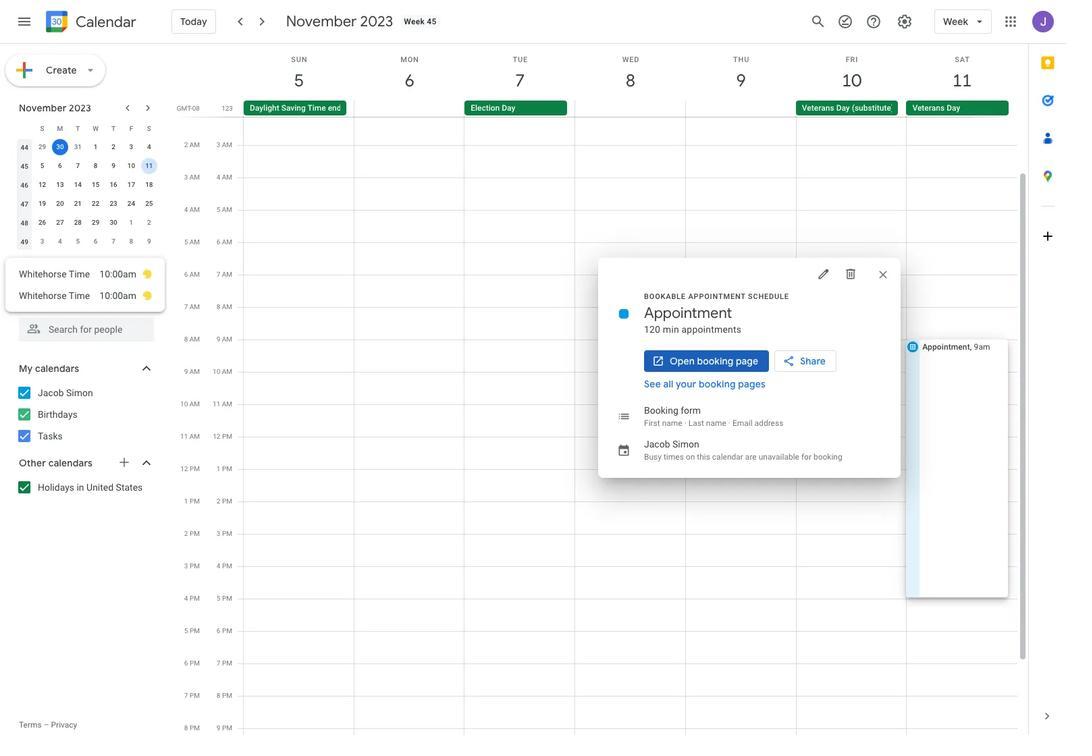Task type: vqa. For each thing, say whether or not it's contained in the screenshot.


Task type: locate. For each thing, give the bounding box(es) containing it.
2023
[[360, 12, 393, 31], [69, 102, 91, 114]]

30 inside cell
[[56, 143, 64, 151]]

4 pm
[[217, 563, 232, 570], [184, 595, 200, 602]]

1 vertical spatial 7 am
[[184, 303, 200, 311]]

calendars up jacob simon
[[35, 363, 79, 375]]

calendars inside dropdown button
[[48, 457, 93, 469]]

day down "10" "link"
[[837, 103, 850, 113]]

whitehorse time for first list item from the bottom of the page
[[19, 290, 90, 301]]

0 horizontal spatial 6 pm
[[184, 660, 200, 667]]

calendars
[[35, 363, 79, 375], [48, 457, 93, 469]]

day
[[502, 103, 516, 113], [837, 103, 850, 113], [947, 103, 961, 113]]

day down 11 link at the top right
[[947, 103, 961, 113]]

27 element
[[52, 215, 68, 231]]

day inside election day button
[[502, 103, 516, 113]]

1 vertical spatial 9 am
[[184, 368, 200, 376]]

1 whitehorse from the top
[[19, 269, 67, 280]]

terms
[[19, 721, 42, 730]]

grid containing 5
[[173, 44, 1029, 736]]

time left ends
[[308, 103, 326, 113]]

0 vertical spatial simon
[[66, 388, 93, 398]]

,
[[970, 342, 972, 352]]

17 element
[[123, 177, 139, 193]]

0 vertical spatial 2023
[[360, 12, 393, 31]]

1 vertical spatial jacob
[[644, 439, 670, 449]]

time up search for people text field
[[69, 290, 90, 301]]

appointments
[[682, 324, 742, 335]]

appointment inside 'cell'
[[923, 342, 970, 352]]

for
[[802, 452, 812, 462]]

7 inside tue 7
[[515, 70, 524, 92]]

1 horizontal spatial 6 am
[[217, 238, 232, 246]]

email
[[733, 418, 753, 428]]

10:00am down the december 7 element
[[99, 269, 136, 280]]

5 inside sun 5
[[293, 70, 303, 92]]

2 inside december 2 element
[[147, 219, 151, 226]]

24
[[127, 200, 135, 207]]

veterans day
[[913, 103, 961, 113]]

pm
[[222, 433, 232, 440], [190, 465, 200, 473], [222, 465, 232, 473], [190, 498, 200, 505], [222, 498, 232, 505], [190, 530, 200, 538], [222, 530, 232, 538], [190, 563, 200, 570], [222, 563, 232, 570], [190, 595, 200, 602], [222, 595, 232, 602], [190, 627, 200, 635], [222, 627, 232, 635], [190, 660, 200, 667], [222, 660, 232, 667], [190, 692, 200, 700], [222, 692, 232, 700], [190, 725, 200, 732], [222, 725, 232, 732]]

0 vertical spatial time
[[308, 103, 326, 113]]

jacob up "birthdays"
[[38, 388, 64, 398]]

whitehorse time
[[19, 269, 90, 280], [19, 290, 90, 301]]

jacob
[[38, 388, 64, 398], [644, 439, 670, 449]]

calendars up in
[[48, 457, 93, 469]]

6 pm
[[217, 627, 232, 635], [184, 660, 200, 667]]

are
[[746, 452, 757, 462]]

1 horizontal spatial 11 am
[[213, 401, 232, 408]]

29
[[38, 143, 46, 151], [92, 219, 100, 226]]

8
[[625, 70, 635, 92], [94, 162, 98, 170], [129, 238, 133, 245], [217, 303, 220, 311], [184, 336, 188, 343], [217, 692, 221, 700], [184, 725, 188, 732]]

day right election
[[502, 103, 516, 113]]

6 inside mon 6
[[404, 70, 414, 92]]

all
[[664, 378, 674, 390]]

add other calendars image
[[118, 456, 131, 469]]

busy
[[644, 452, 662, 462]]

0 horizontal spatial 6 am
[[184, 271, 200, 278]]

4 am
[[217, 174, 232, 181], [184, 206, 200, 213]]

47
[[21, 200, 28, 208]]

w
[[93, 125, 99, 132]]

veterans day (substitute) button
[[796, 101, 899, 115]]

2 s from the left
[[147, 125, 151, 132]]

booking inside jacob simon busy times on this calendar are unavailable for booking
[[814, 452, 843, 462]]

november
[[286, 12, 357, 31], [19, 102, 67, 114]]

december 8 element
[[123, 234, 139, 250]]

0 horizontal spatial 8 pm
[[184, 725, 200, 732]]

t right w
[[111, 125, 116, 132]]

1 horizontal spatial s
[[147, 125, 151, 132]]

2 horizontal spatial day
[[947, 103, 961, 113]]

2023 left week 45
[[360, 12, 393, 31]]

0 horizontal spatial ·
[[685, 418, 687, 428]]

· left last
[[685, 418, 687, 428]]

november 2023
[[286, 12, 393, 31], [19, 102, 91, 114]]

my calendars list
[[3, 382, 168, 447]]

1 vertical spatial whitehorse time
[[19, 290, 90, 301]]

· left email
[[729, 418, 731, 428]]

1 horizontal spatial 5 am
[[217, 206, 232, 213]]

1 horizontal spatial 8 pm
[[217, 692, 232, 700]]

settings menu image
[[897, 14, 913, 30]]

appointment up 120 min appointments
[[644, 304, 732, 323]]

simon inside jacob simon busy times on this calendar are unavailable for booking
[[673, 439, 700, 449]]

row
[[238, 48, 1018, 736], [238, 101, 1029, 117], [16, 119, 158, 138], [16, 138, 158, 157], [16, 157, 158, 176], [16, 176, 158, 195], [16, 195, 158, 213], [16, 213, 158, 232], [16, 232, 158, 251]]

0 vertical spatial 1 pm
[[217, 465, 232, 473]]

appointment for appointment
[[644, 304, 732, 323]]

2 vertical spatial booking
[[814, 452, 843, 462]]

calendars for other calendars
[[48, 457, 93, 469]]

30 left december 1 element
[[110, 219, 117, 226]]

cell
[[244, 48, 354, 736], [354, 48, 465, 736], [465, 48, 576, 736], [576, 48, 686, 736], [686, 48, 797, 736], [797, 48, 907, 736], [906, 48, 1018, 736], [354, 101, 465, 117], [575, 101, 686, 117], [686, 101, 796, 117]]

0 vertical spatial whitehorse
[[19, 269, 67, 280]]

appointment heading
[[644, 304, 732, 323]]

11
[[952, 70, 971, 92], [145, 162, 153, 170], [213, 401, 220, 408], [180, 433, 188, 440]]

simon down my calendars dropdown button
[[66, 388, 93, 398]]

0 horizontal spatial jacob
[[38, 388, 64, 398]]

calendars inside dropdown button
[[35, 363, 79, 375]]

1 horizontal spatial 10 am
[[213, 368, 232, 376]]

november 2023 up m
[[19, 102, 91, 114]]

tab list
[[1029, 44, 1066, 698]]

0 horizontal spatial 3 pm
[[184, 563, 200, 570]]

terms – privacy
[[19, 721, 77, 730]]

27
[[56, 219, 64, 226]]

booking down open booking page
[[699, 378, 736, 390]]

0 horizontal spatial 4 am
[[184, 206, 200, 213]]

jacob up busy
[[644, 439, 670, 449]]

Search for people text field
[[27, 317, 146, 342]]

0 vertical spatial calendars
[[35, 363, 79, 375]]

november 2023 up sun
[[286, 12, 393, 31]]

0 vertical spatial 29
[[38, 143, 46, 151]]

1 horizontal spatial 7 am
[[217, 271, 232, 278]]

0 horizontal spatial 7 am
[[184, 303, 200, 311]]

16
[[110, 181, 117, 188]]

1 horizontal spatial ·
[[729, 418, 731, 428]]

my
[[19, 363, 33, 375]]

my calendars
[[19, 363, 79, 375]]

december 9 element
[[141, 234, 157, 250]]

ends
[[328, 103, 346, 113]]

2 day from the left
[[837, 103, 850, 113]]

booking up see all your booking pages
[[697, 355, 734, 367]]

calendar heading
[[73, 12, 136, 31]]

3 am down 2 am
[[184, 174, 200, 181]]

0 horizontal spatial 5 am
[[184, 238, 200, 246]]

1 vertical spatial 6 pm
[[184, 660, 200, 667]]

whitehorse for first list item from the bottom of the page
[[19, 290, 67, 301]]

11 inside 11 element
[[145, 162, 153, 170]]

day inside veterans day (substitute) button
[[837, 103, 850, 113]]

3 day from the left
[[947, 103, 961, 113]]

name down booking
[[662, 418, 683, 428]]

row containing 29
[[16, 138, 158, 157]]

1 vertical spatial 10:00am
[[99, 290, 136, 301]]

1 whitehorse time from the top
[[19, 269, 90, 280]]

veterans left (substitute)
[[802, 103, 835, 113]]

0 horizontal spatial 1 pm
[[184, 498, 200, 505]]

31
[[74, 143, 82, 151]]

8 pm left the "9 pm" at the bottom left
[[184, 725, 200, 732]]

0 vertical spatial 30
[[56, 143, 64, 151]]

1 vertical spatial 2023
[[69, 102, 91, 114]]

1 vertical spatial 30
[[110, 219, 117, 226]]

see
[[644, 378, 661, 390]]

10 element
[[123, 158, 139, 174]]

2 veterans from the left
[[913, 103, 945, 113]]

0 horizontal spatial 11 am
[[180, 433, 200, 440]]

list item up search for people text field
[[19, 285, 153, 307]]

december 2 element
[[141, 215, 157, 231]]

day inside veterans day button
[[947, 103, 961, 113]]

week up sat
[[944, 16, 969, 28]]

1 horizontal spatial simon
[[673, 439, 700, 449]]

appointment left 9am
[[923, 342, 970, 352]]

8 inside wed 8
[[625, 70, 635, 92]]

1
[[94, 143, 98, 151], [129, 219, 133, 226], [217, 465, 221, 473], [184, 498, 188, 505]]

1 horizontal spatial 8 am
[[217, 303, 232, 311]]

1 vertical spatial whitehorse
[[19, 290, 67, 301]]

name right last
[[706, 418, 727, 428]]

14 element
[[70, 177, 86, 193]]

1 horizontal spatial 3 am
[[217, 141, 232, 149]]

main drawer image
[[16, 14, 32, 30]]

0 horizontal spatial 45
[[21, 162, 28, 170]]

10
[[841, 70, 861, 92], [127, 162, 135, 170], [213, 368, 220, 376], [180, 401, 188, 408]]

last
[[689, 418, 704, 428]]

fri
[[846, 55, 858, 64]]

1 vertical spatial 5 am
[[184, 238, 200, 246]]

6
[[404, 70, 414, 92], [58, 162, 62, 170], [94, 238, 98, 245], [217, 238, 220, 246], [184, 271, 188, 278], [217, 627, 221, 635], [184, 660, 188, 667]]

simon up on
[[673, 439, 700, 449]]

10:00am up search for people text field
[[99, 290, 136, 301]]

19 element
[[34, 196, 50, 212]]

november up sun
[[286, 12, 357, 31]]

time
[[308, 103, 326, 113], [69, 269, 90, 280], [69, 290, 90, 301]]

column header
[[16, 119, 33, 138]]

form
[[681, 405, 701, 416]]

1 horizontal spatial week
[[944, 16, 969, 28]]

row group containing 29
[[16, 138, 158, 251]]

other
[[19, 457, 46, 469]]

0 horizontal spatial t
[[76, 125, 80, 132]]

10 am
[[213, 368, 232, 376], [180, 401, 200, 408]]

on
[[686, 452, 695, 462]]

1 vertical spatial 10 am
[[180, 401, 200, 408]]

row containing 12
[[16, 176, 158, 195]]

11 link
[[947, 66, 978, 97]]

list item down the december 5 element
[[19, 263, 153, 285]]

2023 up 31
[[69, 102, 91, 114]]

jacob inside jacob simon busy times on this calendar are unavailable for booking
[[644, 439, 670, 449]]

45 inside row group
[[21, 162, 28, 170]]

0 vertical spatial appointment
[[644, 304, 732, 323]]

december 3 element
[[34, 234, 50, 250]]

29 right 28
[[92, 219, 100, 226]]

s
[[40, 125, 44, 132], [147, 125, 151, 132]]

2 whitehorse from the top
[[19, 290, 67, 301]]

1 horizontal spatial name
[[706, 418, 727, 428]]

2 whitehorse time from the top
[[19, 290, 90, 301]]

26 element
[[34, 215, 50, 231]]

08
[[192, 105, 200, 112]]

1 horizontal spatial 9 am
[[217, 336, 232, 343]]

18 element
[[141, 177, 157, 193]]

october 29 element
[[34, 139, 50, 155]]

today button
[[172, 5, 216, 38]]

row containing 19
[[16, 195, 158, 213]]

week inside dropdown button
[[944, 16, 969, 28]]

1 horizontal spatial november 2023
[[286, 12, 393, 31]]

open
[[670, 355, 695, 367]]

december 4 element
[[52, 234, 68, 250]]

november 2023 grid
[[13, 119, 158, 251]]

whitehorse for first list item
[[19, 269, 67, 280]]

share button
[[775, 350, 837, 372]]

row group
[[16, 138, 158, 251]]

0 horizontal spatial 8 am
[[184, 336, 200, 343]]

1 day from the left
[[502, 103, 516, 113]]

booking
[[697, 355, 734, 367], [699, 378, 736, 390], [814, 452, 843, 462]]

30 left 31
[[56, 143, 64, 151]]

2 pm
[[217, 498, 232, 505], [184, 530, 200, 538]]

45
[[427, 17, 437, 26], [21, 162, 28, 170]]

19
[[38, 200, 46, 207]]

tue
[[513, 55, 528, 64]]

jacob for jacob simon
[[38, 388, 64, 398]]

3 am right 2 am
[[217, 141, 232, 149]]

13 element
[[52, 177, 68, 193]]

appointment for appointment , 9am
[[923, 342, 970, 352]]

1 veterans from the left
[[802, 103, 835, 113]]

29 right 44
[[38, 143, 46, 151]]

0 horizontal spatial 2023
[[69, 102, 91, 114]]

0 horizontal spatial 3 am
[[184, 174, 200, 181]]

s right f
[[147, 125, 151, 132]]

1 vertical spatial 5 pm
[[184, 627, 200, 635]]

time for first list item from the bottom of the page
[[69, 290, 90, 301]]

jacob inside my calendars list
[[38, 388, 64, 398]]

0 horizontal spatial veterans
[[802, 103, 835, 113]]

1 vertical spatial 4 pm
[[184, 595, 200, 602]]

0 horizontal spatial 12
[[38, 181, 46, 188]]

0 vertical spatial 4 am
[[217, 174, 232, 181]]

whitehorse time up search for people text field
[[19, 290, 90, 301]]

list
[[5, 258, 165, 312]]

simon inside my calendars list
[[66, 388, 93, 398]]

october 30, today element
[[52, 139, 68, 155]]

0 horizontal spatial name
[[662, 418, 683, 428]]

1 vertical spatial 12 pm
[[181, 465, 200, 473]]

29 for october 29 element
[[38, 143, 46, 151]]

1 vertical spatial 12
[[213, 433, 221, 440]]

30
[[56, 143, 64, 151], [110, 219, 117, 226]]

week 45
[[404, 17, 437, 26]]

9
[[736, 70, 745, 92], [112, 162, 115, 170], [147, 238, 151, 245], [217, 336, 220, 343], [184, 368, 188, 376], [217, 725, 221, 732]]

t right m
[[76, 125, 80, 132]]

2 name from the left
[[706, 418, 727, 428]]

list item
[[19, 263, 153, 285], [19, 285, 153, 307]]

1 horizontal spatial 7 pm
[[217, 660, 232, 667]]

whitehorse time down december 4 element
[[19, 269, 90, 280]]

23
[[110, 200, 117, 207]]

0 horizontal spatial 10 am
[[180, 401, 200, 408]]

0 vertical spatial 12 pm
[[213, 433, 232, 440]]

15
[[92, 181, 100, 188]]

11 element
[[141, 158, 157, 174]]

time inside 'button'
[[308, 103, 326, 113]]

column header inside november 2023 grid
[[16, 119, 33, 138]]

sun
[[291, 55, 307, 64]]

week up mon
[[404, 17, 425, 26]]

november up m
[[19, 102, 67, 114]]

0 vertical spatial 12
[[38, 181, 46, 188]]

30 element
[[105, 215, 122, 231]]

1 vertical spatial simon
[[673, 439, 700, 449]]

row containing 5
[[16, 157, 158, 176]]

1 list item from the top
[[19, 263, 153, 285]]

1 horizontal spatial appointment
[[923, 342, 970, 352]]

0 horizontal spatial 29
[[38, 143, 46, 151]]

day for veterans day
[[947, 103, 961, 113]]

other calendars
[[19, 457, 93, 469]]

1 horizontal spatial jacob
[[644, 439, 670, 449]]

week button
[[935, 5, 992, 38]]

1 horizontal spatial 3 pm
[[217, 530, 232, 538]]

election day
[[471, 103, 516, 113]]

2 · from the left
[[729, 418, 731, 428]]

whitehorse time for first list item
[[19, 269, 90, 280]]

appointment
[[689, 292, 746, 301]]

8 pm up the "9 pm" at the bottom left
[[217, 692, 232, 700]]

grid
[[173, 44, 1029, 736]]

jacob for jacob simon busy times on this calendar are unavailable for booking
[[644, 439, 670, 449]]

veterans right (substitute)
[[913, 103, 945, 113]]

s left m
[[40, 125, 44, 132]]

veterans
[[802, 103, 835, 113], [913, 103, 945, 113]]

bookable
[[644, 292, 686, 301]]

1 horizontal spatial november
[[286, 12, 357, 31]]

1 vertical spatial 29
[[92, 219, 100, 226]]

mon
[[401, 55, 419, 64]]

delete appointment schedule image
[[844, 267, 858, 281]]

0 horizontal spatial week
[[404, 17, 425, 26]]

2 list item from the top
[[19, 285, 153, 307]]

december 7 element
[[105, 234, 122, 250]]

whitehorse
[[19, 269, 67, 280], [19, 290, 67, 301]]

1 10:00am from the top
[[99, 269, 136, 280]]

None search field
[[0, 312, 168, 342]]

birthdays
[[38, 409, 77, 420]]

2 vertical spatial 12
[[181, 465, 188, 473]]

december 6 element
[[88, 234, 104, 250]]

12 element
[[34, 177, 50, 193]]

time down the december 5 element
[[69, 269, 90, 280]]

booking right for at the right
[[814, 452, 843, 462]]

22
[[92, 200, 100, 207]]

tue 7
[[513, 55, 528, 92]]

8 link
[[615, 66, 646, 97]]

0 vertical spatial 3 pm
[[217, 530, 232, 538]]

123
[[222, 105, 233, 112]]

1 vertical spatial 3 am
[[184, 174, 200, 181]]

0 vertical spatial booking
[[697, 355, 734, 367]]



Task type: describe. For each thing, give the bounding box(es) containing it.
0 horizontal spatial 12 pm
[[181, 465, 200, 473]]

in
[[77, 482, 84, 493]]

1 vertical spatial 2 pm
[[184, 530, 200, 538]]

2 t from the left
[[111, 125, 116, 132]]

1 vertical spatial booking
[[699, 378, 736, 390]]

1 vertical spatial 7 pm
[[184, 692, 200, 700]]

1 horizontal spatial 45
[[427, 17, 437, 26]]

calendar element
[[43, 8, 136, 38]]

today
[[180, 16, 207, 28]]

f
[[129, 125, 133, 132]]

cell containing appointment
[[906, 48, 1018, 736]]

(substitute)
[[852, 103, 894, 113]]

1 horizontal spatial 2023
[[360, 12, 393, 31]]

0 vertical spatial 7 pm
[[217, 660, 232, 667]]

calendars for my calendars
[[35, 363, 79, 375]]

1 vertical spatial 6 am
[[184, 271, 200, 278]]

21 element
[[70, 196, 86, 212]]

fri 10
[[841, 55, 861, 92]]

row containing daylight saving time ends
[[238, 101, 1029, 117]]

see all your booking pages
[[644, 378, 766, 390]]

1 horizontal spatial 12 pm
[[213, 433, 232, 440]]

11 cell
[[140, 157, 158, 176]]

26
[[38, 219, 46, 226]]

14
[[74, 181, 82, 188]]

12 inside 12 element
[[38, 181, 46, 188]]

1 t from the left
[[76, 125, 80, 132]]

1 name from the left
[[662, 418, 683, 428]]

min
[[663, 324, 679, 335]]

0 vertical spatial 7 am
[[217, 271, 232, 278]]

row containing 3
[[16, 232, 158, 251]]

2 horizontal spatial 12
[[213, 433, 221, 440]]

17
[[127, 181, 135, 188]]

10 link
[[836, 66, 868, 97]]

28 element
[[70, 215, 86, 231]]

tasks
[[38, 431, 63, 442]]

wed
[[623, 55, 640, 64]]

24 element
[[123, 196, 139, 212]]

daylight
[[250, 103, 279, 113]]

other calendars button
[[3, 453, 168, 474]]

veterans for veterans day (substitute)
[[802, 103, 835, 113]]

18
[[145, 181, 153, 188]]

48
[[21, 219, 28, 227]]

30 for 30 element in the left of the page
[[110, 219, 117, 226]]

time for first list item
[[69, 269, 90, 280]]

thu
[[734, 55, 750, 64]]

veterans for veterans day
[[913, 103, 945, 113]]

44
[[21, 144, 28, 151]]

2 am
[[184, 141, 200, 149]]

0 vertical spatial november 2023
[[286, 12, 393, 31]]

saving
[[281, 103, 306, 113]]

0 vertical spatial 9 am
[[217, 336, 232, 343]]

page
[[736, 355, 759, 367]]

1 vertical spatial 8 am
[[184, 336, 200, 343]]

0 vertical spatial 5 pm
[[217, 595, 232, 602]]

2 10:00am from the top
[[99, 290, 136, 301]]

jacob simon
[[38, 388, 93, 398]]

december 5 element
[[70, 234, 86, 250]]

first
[[644, 418, 660, 428]]

15 element
[[88, 177, 104, 193]]

120 min appointments
[[644, 324, 742, 335]]

schedule
[[748, 292, 789, 301]]

7 link
[[505, 66, 536, 97]]

29 for 29 element
[[92, 219, 100, 226]]

simon for jacob simon busy times on this calendar are unavailable for booking
[[673, 439, 700, 449]]

5 link
[[284, 66, 315, 97]]

9 inside thu 9
[[736, 70, 745, 92]]

daylight saving time ends button
[[244, 101, 346, 115]]

9 pm
[[217, 725, 232, 732]]

21
[[74, 200, 82, 207]]

sat 11
[[952, 55, 971, 92]]

46
[[21, 181, 28, 189]]

times
[[664, 452, 684, 462]]

sat
[[955, 55, 970, 64]]

my calendars button
[[3, 358, 168, 380]]

29 element
[[88, 215, 104, 231]]

row containing s
[[16, 119, 158, 138]]

1 s from the left
[[40, 125, 44, 132]]

wed 8
[[623, 55, 640, 92]]

veterans day button
[[907, 101, 1009, 115]]

calendar
[[76, 12, 136, 31]]

list containing whitehorse time
[[5, 258, 165, 312]]

0 vertical spatial 5 am
[[217, 206, 232, 213]]

10 inside november 2023 grid
[[127, 162, 135, 170]]

row containing 26
[[16, 213, 158, 232]]

1 horizontal spatial 4 pm
[[217, 563, 232, 570]]

1 horizontal spatial 4 am
[[217, 174, 232, 181]]

veterans day (substitute)
[[802, 103, 894, 113]]

0 horizontal spatial 5 pm
[[184, 627, 200, 635]]

13
[[56, 181, 64, 188]]

day for veterans day (substitute)
[[837, 103, 850, 113]]

appointment , 9am
[[923, 342, 991, 352]]

1 vertical spatial november 2023
[[19, 102, 91, 114]]

1 horizontal spatial 12
[[181, 465, 188, 473]]

jacob simon busy times on this calendar are unavailable for booking
[[644, 439, 843, 462]]

0 vertical spatial 11 am
[[213, 401, 232, 408]]

share
[[800, 355, 826, 367]]

1 horizontal spatial 6 pm
[[217, 627, 232, 635]]

create button
[[5, 54, 105, 86]]

1 vertical spatial 1 pm
[[184, 498, 200, 505]]

1 vertical spatial november
[[19, 102, 67, 114]]

pages
[[738, 378, 766, 390]]

20 element
[[52, 196, 68, 212]]

0 vertical spatial 2 pm
[[217, 498, 232, 505]]

terms link
[[19, 721, 42, 730]]

23 element
[[105, 196, 122, 212]]

mon 6
[[401, 55, 419, 92]]

sun 5
[[291, 55, 307, 92]]

row group inside november 2023 grid
[[16, 138, 158, 251]]

30 for october 30, today element
[[56, 143, 64, 151]]

0 horizontal spatial 9 am
[[184, 368, 200, 376]]

booking
[[644, 405, 679, 416]]

see all your booking pages link
[[644, 378, 766, 390]]

1 horizontal spatial 1 pm
[[217, 465, 232, 473]]

holidays
[[38, 482, 74, 493]]

bookable appointment schedule
[[644, 292, 789, 301]]

privacy
[[51, 721, 77, 730]]

privacy link
[[51, 721, 77, 730]]

calendar
[[712, 452, 744, 462]]

gmt-08
[[177, 105, 200, 112]]

20
[[56, 200, 64, 207]]

m
[[57, 125, 63, 132]]

1 vertical spatial 4 am
[[184, 206, 200, 213]]

your
[[676, 378, 697, 390]]

1 vertical spatial 8 pm
[[184, 725, 200, 732]]

daylight saving time ends
[[250, 103, 346, 113]]

49
[[21, 238, 28, 246]]

week for week 45
[[404, 17, 425, 26]]

1 vertical spatial 3 pm
[[184, 563, 200, 570]]

25 element
[[141, 196, 157, 212]]

9 inside december 9 element
[[147, 238, 151, 245]]

day for election day
[[502, 103, 516, 113]]

1 · from the left
[[685, 418, 687, 428]]

gmt-
[[177, 105, 192, 112]]

states
[[116, 482, 143, 493]]

–
[[44, 721, 49, 730]]

simon for jacob simon
[[66, 388, 93, 398]]

election day button
[[465, 101, 567, 115]]

october 31 element
[[70, 139, 86, 155]]

week for week
[[944, 16, 969, 28]]

0 vertical spatial 6 am
[[217, 238, 232, 246]]

25
[[145, 200, 153, 207]]

0 vertical spatial 8 am
[[217, 303, 232, 311]]

16 element
[[105, 177, 122, 193]]

row containing appointment
[[238, 48, 1018, 736]]

1 vertical spatial 11 am
[[180, 433, 200, 440]]

election
[[471, 103, 500, 113]]

0 vertical spatial 8 pm
[[217, 692, 232, 700]]

booking form first name · last name · email address
[[644, 405, 784, 428]]

30 cell
[[51, 138, 69, 157]]

22 element
[[88, 196, 104, 212]]

december 1 element
[[123, 215, 139, 231]]



